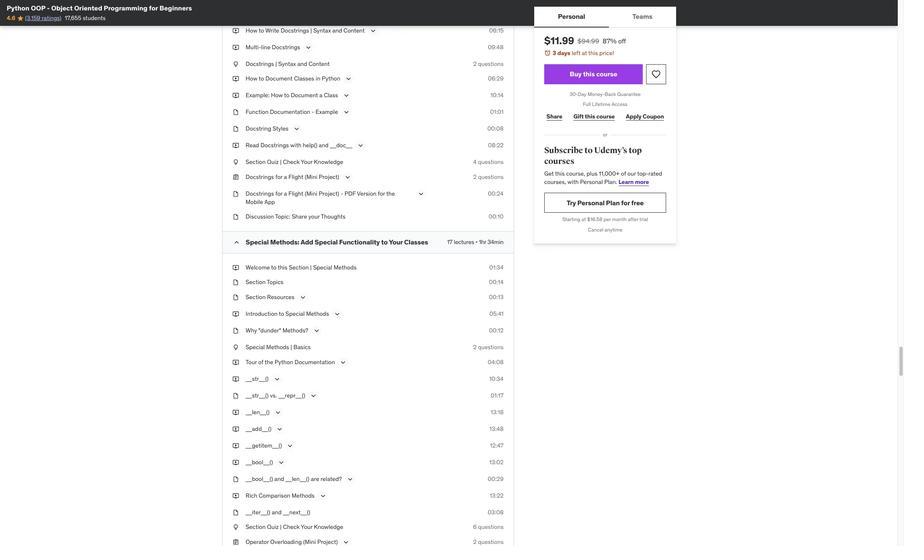 Task type: vqa. For each thing, say whether or not it's contained in the screenshot.
06:29
yes



Task type: describe. For each thing, give the bounding box(es) containing it.
- inside docstrings for a flight (mini project) - pdf version for the mobile app
[[341, 190, 343, 198]]

are
[[311, 476, 319, 483]]

beginners
[[160, 4, 192, 12]]

how for how to write docstrings | syntax and content
[[246, 27, 258, 34]]

show lecture description image for docstrings for a flight (mini project)
[[344, 173, 352, 182]]

17 lectures • 1hr 34min
[[447, 238, 504, 246]]

introduction to special methods
[[246, 310, 329, 318]]

6 xsmall image from the top
[[232, 279, 239, 287]]

function
[[246, 108, 269, 116]]

| right write
[[311, 27, 312, 34]]

show lecture description image for docstring styles
[[293, 125, 301, 133]]

2 vertical spatial python
[[275, 359, 293, 366]]

project) for docstrings for a flight (mini project)
[[319, 173, 340, 181]]

| left basics
[[291, 344, 292, 351]]

6 questions
[[473, 524, 504, 531]]

05:41
[[490, 310, 504, 318]]

topics
[[267, 279, 284, 286]]

example:
[[246, 92, 270, 99]]

docstrings for a flight (mini project) - pdf version for the mobile app
[[246, 190, 395, 206]]

3 2 questions from the top
[[474, 344, 504, 351]]

course for gift this course
[[597, 113, 615, 120]]

flight for docstrings for a flight (mini project)
[[289, 173, 304, 181]]

__str__() vs. __repr__()
[[246, 392, 305, 400]]

4.6
[[7, 14, 15, 22]]

show lecture description image for section resources
[[299, 294, 307, 302]]

show lecture description image for multi-line docstrings
[[305, 43, 313, 52]]

08:22
[[488, 142, 504, 149]]

share inside button
[[547, 113, 563, 120]]

course,
[[566, 170, 585, 178]]

4 questions from the top
[[478, 344, 504, 351]]

xsmall image for tour of the python documentation
[[232, 359, 239, 367]]

ratings)
[[42, 14, 61, 22]]

days
[[558, 49, 571, 57]]

__next__()
[[283, 509, 311, 516]]

__iter__()
[[246, 509, 271, 516]]

(mini for docstrings for a flight (mini project)
[[305, 173, 318, 181]]

7 xsmall image from the top
[[232, 213, 239, 221]]

section quiz | check your knowledge for 6 questions
[[246, 524, 344, 531]]

example
[[316, 108, 338, 116]]

show lecture description image for rich comparison methods
[[319, 492, 327, 501]]

related?
[[321, 476, 342, 483]]

introduction
[[246, 310, 278, 318]]

4 questions
[[474, 158, 504, 166]]

xsmall image for read docstrings with help() and __doc__
[[232, 142, 239, 150]]

docstring
[[246, 125, 271, 133]]

09:48
[[488, 43, 504, 51]]

for right version on the top left of the page
[[378, 190, 385, 198]]

section down welcome
[[246, 279, 266, 286]]

your for 4 questions
[[301, 158, 313, 166]]

to for introduction to special methods
[[279, 310, 284, 318]]

2 questions from the top
[[478, 158, 504, 166]]

0 vertical spatial with
[[291, 142, 302, 149]]

get this course, plus 11,000+ of our top-rated courses, with personal plan.
[[544, 170, 662, 186]]

xsmall image for rich comparison methods
[[232, 492, 239, 500]]

thoughts
[[321, 213, 346, 221]]

0 vertical spatial document
[[266, 75, 293, 82]]

section down read
[[246, 158, 266, 166]]

personal inside 'link'
[[578, 199, 605, 207]]

tab list containing personal
[[534, 7, 676, 28]]

overloading
[[270, 539, 302, 546]]

11 xsmall image from the top
[[232, 344, 239, 352]]

2 vertical spatial how
[[271, 92, 283, 99]]

0 horizontal spatial content
[[309, 60, 330, 68]]

vs.
[[270, 392, 277, 400]]

your
[[309, 213, 320, 221]]

1 questions from the top
[[478, 60, 504, 68]]

__add__()
[[246, 425, 272, 433]]

17,655
[[65, 14, 81, 22]]

to for how to document classes in python
[[259, 75, 264, 82]]

1 2 questions from the top
[[474, 60, 504, 68]]

oop
[[31, 4, 46, 12]]

5 xsmall image from the top
[[232, 158, 239, 167]]

trial
[[640, 217, 648, 223]]

buy this course
[[570, 70, 618, 78]]

•
[[476, 238, 478, 246]]

6 questions from the top
[[478, 539, 504, 546]]

__str__() for __str__()
[[246, 375, 269, 383]]

show lecture description image for operator overloading (mini project)
[[342, 539, 351, 547]]

0 horizontal spatial the
[[265, 359, 273, 366]]

for down docstrings for a flight (mini project)
[[276, 190, 283, 198]]

top
[[629, 145, 642, 156]]

13 xsmall image from the top
[[232, 476, 239, 484]]

1 2 from the top
[[474, 60, 477, 68]]

section topics
[[246, 279, 284, 286]]

show lecture description image for tour of the python documentation
[[339, 359, 348, 367]]

methods up __next__()
[[292, 492, 315, 500]]

xsmall image for __str__()
[[232, 375, 239, 383]]

11,000+
[[599, 170, 620, 178]]

functionality
[[339, 238, 380, 246]]

udemy's
[[594, 145, 627, 156]]

knowledge for 6
[[314, 524, 344, 531]]

- for oop
[[47, 4, 50, 12]]

16 xsmall image from the top
[[232, 524, 239, 532]]

xsmall image for __add__()
[[232, 425, 239, 434]]

personal button
[[534, 7, 609, 27]]

docstrings | syntax and content
[[246, 60, 330, 68]]

mobile
[[246, 198, 263, 206]]

3 xsmall image from the top
[[232, 60, 239, 68]]

apply coupon button
[[624, 108, 666, 125]]

10:34
[[490, 375, 504, 383]]

comparison
[[259, 492, 290, 500]]

subscribe to udemy's top courses
[[544, 145, 642, 167]]

in
[[316, 75, 321, 82]]

a for docstrings for a flight (mini project) - pdf version for the mobile app
[[284, 190, 287, 198]]

oriented
[[74, 4, 102, 12]]

section down add
[[289, 264, 309, 271]]

class
[[324, 92, 338, 99]]

show lecture description image for __bool__()
[[277, 459, 286, 467]]

15 xsmall image from the top
[[232, 509, 239, 517]]

show lecture description image for introduction to special methods
[[333, 310, 342, 319]]

12 xsmall image from the top
[[232, 459, 239, 467]]

quiz for 4
[[267, 158, 279, 166]]

methods:
[[270, 238, 300, 246]]

section quiz | check your knowledge for 4 questions
[[246, 158, 344, 166]]

top-
[[638, 170, 649, 178]]

13:48
[[490, 425, 504, 433]]

rich
[[246, 492, 257, 500]]

8 xsmall image from the top
[[232, 264, 239, 272]]

personal inside get this course, plus 11,000+ of our top-rated courses, with personal plan.
[[580, 178, 603, 186]]

$16.58
[[587, 217, 603, 223]]

courses,
[[544, 178, 566, 186]]

this for gift
[[585, 113, 595, 120]]

| down __iter__() and __next__()
[[280, 524, 282, 531]]

subscribe
[[544, 145, 583, 156]]

show lecture description image for docstrings for a flight (mini project) - pdf version for the mobile app
[[417, 190, 425, 198]]

(mini for docstrings for a flight (mini project) - pdf version for the mobile app
[[305, 190, 318, 198]]

free
[[632, 199, 644, 207]]

starting
[[563, 217, 581, 223]]

app
[[265, 198, 275, 206]]

learn more link
[[619, 178, 649, 186]]

object
[[51, 4, 73, 12]]

this for buy
[[583, 70, 595, 78]]

0 horizontal spatial classes
[[294, 75, 315, 82]]

python oop - object oriented programming for beginners
[[7, 4, 192, 12]]

xsmall image for docstrings for a flight (mini project) - pdf version for the mobile app
[[232, 190, 239, 198]]

__bool__() for __bool__() and __len__() are related?
[[246, 476, 273, 483]]

day
[[578, 91, 587, 97]]

methods?
[[283, 327, 309, 335]]

try
[[567, 199, 576, 207]]

cancel
[[588, 227, 604, 233]]

personal inside button
[[558, 12, 585, 21]]

2 2 questions from the top
[[474, 173, 504, 181]]

00:14
[[489, 279, 504, 286]]

1 vertical spatial python
[[322, 75, 341, 82]]

3
[[553, 49, 556, 57]]

show lecture description image for __bool__() and __len__() are related?
[[346, 476, 355, 484]]

0 vertical spatial syntax
[[314, 27, 331, 34]]

example: how to document a class
[[246, 92, 338, 99]]

this up topics
[[278, 264, 288, 271]]

0 horizontal spatial share
[[292, 213, 307, 221]]

1 vertical spatial documentation
[[295, 359, 335, 366]]

welcome to this section | special methods
[[246, 264, 357, 271]]

teams button
[[609, 7, 676, 27]]

$94.99
[[578, 37, 599, 45]]

special down special methods: add special functionality to your classes
[[313, 264, 333, 271]]

alarm image
[[544, 50, 551, 56]]

lifetime
[[592, 101, 611, 108]]

our
[[628, 170, 636, 178]]



Task type: locate. For each thing, give the bounding box(es) containing it.
1 horizontal spatial share
[[547, 113, 563, 120]]

0 vertical spatial share
[[547, 113, 563, 120]]

0 vertical spatial __len__()
[[246, 409, 270, 416]]

with inside get this course, plus 11,000+ of our top-rated courses, with personal plan.
[[568, 178, 579, 186]]

0 vertical spatial __str__()
[[246, 375, 269, 383]]

2 horizontal spatial python
[[322, 75, 341, 82]]

the right version on the top left of the page
[[387, 190, 395, 198]]

xsmall image for __len__()
[[232, 409, 239, 417]]

money-
[[588, 91, 605, 97]]

06:15
[[490, 27, 504, 34]]

xsmall image for __str__() vs. __repr__()
[[232, 392, 239, 400]]

2 xsmall image from the top
[[232, 43, 239, 52]]

your down the help()
[[301, 158, 313, 166]]

to up topics
[[271, 264, 277, 271]]

1 vertical spatial document
[[291, 92, 318, 99]]

2 knowledge from the top
[[314, 524, 344, 531]]

1 vertical spatial knowledge
[[314, 524, 344, 531]]

docstring styles
[[246, 125, 289, 133]]

0 vertical spatial personal
[[558, 12, 585, 21]]

show lecture description image for __len__()
[[274, 409, 282, 417]]

docstrings for a flight (mini project)
[[246, 173, 340, 181]]

project) for docstrings for a flight (mini project) - pdf version for the mobile app
[[319, 190, 340, 198]]

project) inside docstrings for a flight (mini project) - pdf version for the mobile app
[[319, 190, 340, 198]]

0 horizontal spatial -
[[47, 4, 50, 12]]

documentation down example: how to document a class
[[270, 108, 310, 116]]

try personal plan for free
[[567, 199, 644, 207]]

methods down why "dunder" methods?
[[266, 344, 289, 351]]

__bool__() down __getitem__()
[[246, 459, 273, 466]]

__len__() left are
[[286, 476, 310, 483]]

for left free
[[621, 199, 630, 207]]

classes left in
[[294, 75, 315, 82]]

1 horizontal spatial classes
[[404, 238, 428, 246]]

how to write docstrings | syntax and content
[[246, 27, 365, 34]]

operator
[[246, 539, 269, 546]]

wishlist image
[[651, 69, 661, 79]]

to inside subscribe to udemy's top courses
[[585, 145, 593, 156]]

1 horizontal spatial python
[[275, 359, 293, 366]]

project) left pdf
[[319, 190, 340, 198]]

share
[[547, 113, 563, 120], [292, 213, 307, 221]]

13 xsmall image from the top
[[232, 442, 239, 450]]

classes left 17
[[404, 238, 428, 246]]

1 vertical spatial course
[[597, 113, 615, 120]]

2 quiz from the top
[[267, 524, 279, 531]]

1 knowledge from the top
[[314, 158, 344, 166]]

write
[[266, 27, 279, 34]]

resources
[[267, 294, 295, 301]]

questions down 03:08
[[478, 524, 504, 531]]

of inside get this course, plus 11,000+ of our top-rated courses, with personal plan.
[[621, 170, 626, 178]]

plan.
[[604, 178, 617, 186]]

1 vertical spatial flight
[[289, 190, 304, 198]]

apply coupon
[[626, 113, 664, 120]]

2 vertical spatial personal
[[578, 199, 605, 207]]

2 vertical spatial project)
[[318, 539, 338, 546]]

a for docstrings for a flight (mini project)
[[284, 173, 287, 181]]

a left class
[[320, 92, 323, 99]]

2 check from the top
[[283, 524, 300, 531]]

special methods | basics
[[246, 344, 311, 351]]

document down "how to document classes in python"
[[291, 92, 318, 99]]

your for 6 questions
[[301, 524, 313, 531]]

methods up methods?
[[306, 310, 329, 318]]

price!
[[600, 49, 614, 57]]

this for get
[[555, 170, 565, 178]]

1 horizontal spatial -
[[312, 108, 314, 116]]

section up operator
[[246, 524, 266, 531]]

34min
[[488, 238, 504, 246]]

at left $16.58
[[582, 217, 586, 223]]

0 horizontal spatial syntax
[[279, 60, 296, 68]]

show lecture description image for why "dunder" methods?
[[313, 327, 321, 335]]

section resources
[[246, 294, 295, 301]]

show lecture description image for how to document classes in python
[[345, 75, 353, 83]]

with left the help()
[[291, 142, 302, 149]]

1 vertical spatial content
[[309, 60, 330, 68]]

buy
[[570, 70, 582, 78]]

1 section quiz | check your knowledge from the top
[[246, 158, 344, 166]]

2 2 from the top
[[474, 173, 477, 181]]

project) right "overloading"
[[318, 539, 338, 546]]

section
[[246, 158, 266, 166], [289, 264, 309, 271], [246, 279, 266, 286], [246, 294, 266, 301], [246, 524, 266, 531]]

1 horizontal spatial the
[[387, 190, 395, 198]]

programming
[[104, 4, 148, 12]]

0 vertical spatial classes
[[294, 75, 315, 82]]

course for buy this course
[[596, 70, 618, 78]]

1 vertical spatial (mini
[[305, 190, 318, 198]]

0 horizontal spatial with
[[291, 142, 302, 149]]

flight for docstrings for a flight (mini project) - pdf version for the mobile app
[[289, 190, 304, 198]]

7 xsmall image from the top
[[232, 294, 239, 302]]

2 flight from the top
[[289, 190, 304, 198]]

show lecture description image for __str__() vs. __repr__()
[[310, 392, 318, 400]]

the
[[387, 190, 395, 198], [265, 359, 273, 366]]

a inside docstrings for a flight (mini project) - pdf version for the mobile app
[[284, 190, 287, 198]]

check up docstrings for a flight (mini project)
[[283, 158, 300, 166]]

special right add
[[315, 238, 338, 246]]

courses
[[544, 156, 575, 167]]

xsmall image
[[232, 27, 239, 35], [232, 43, 239, 52], [232, 60, 239, 68], [232, 92, 239, 100], [232, 158, 239, 167], [232, 173, 239, 182], [232, 213, 239, 221], [232, 264, 239, 272], [232, 310, 239, 319], [232, 327, 239, 335], [232, 344, 239, 352], [232, 459, 239, 467], [232, 476, 239, 484], [232, 539, 239, 547]]

questions down 4 questions
[[478, 173, 504, 181]]

06:29
[[488, 75, 504, 82]]

flight inside docstrings for a flight (mini project) - pdf version for the mobile app
[[289, 190, 304, 198]]

__str__() down the tour
[[246, 375, 269, 383]]

how right example:
[[271, 92, 283, 99]]

0 vertical spatial (mini
[[305, 173, 318, 181]]

this inside button
[[583, 70, 595, 78]]

special right small icon
[[246, 238, 269, 246]]

0 vertical spatial check
[[283, 158, 300, 166]]

show lecture description image
[[369, 27, 377, 35], [417, 190, 425, 198], [333, 310, 342, 319], [313, 327, 321, 335], [339, 359, 348, 367], [310, 392, 318, 400], [276, 425, 284, 434], [277, 459, 286, 467], [319, 492, 327, 501]]

1 horizontal spatial of
[[621, 170, 626, 178]]

of left our
[[621, 170, 626, 178]]

for inside 'link'
[[621, 199, 630, 207]]

this up courses,
[[555, 170, 565, 178]]

__getitem__()
[[246, 442, 282, 450]]

0 horizontal spatial __len__()
[[246, 409, 270, 416]]

access
[[612, 101, 628, 108]]

1 vertical spatial syntax
[[279, 60, 296, 68]]

01:01
[[490, 108, 504, 116]]

1 xsmall image from the top
[[232, 27, 239, 35]]

how for how to document classes in python
[[246, 75, 258, 82]]

0 vertical spatial project)
[[319, 173, 340, 181]]

1 vertical spatial check
[[283, 524, 300, 531]]

1 vertical spatial __len__()
[[286, 476, 310, 483]]

after
[[628, 217, 639, 223]]

1 vertical spatial with
[[568, 178, 579, 186]]

1 vertical spatial section quiz | check your knowledge
[[246, 524, 344, 531]]

to left udemy's
[[585, 145, 593, 156]]

2 questions down 4 questions
[[474, 173, 504, 181]]

0 vertical spatial at
[[582, 49, 587, 57]]

8 xsmall image from the top
[[232, 359, 239, 367]]

show lecture description image for __str__()
[[273, 375, 281, 384]]

-
[[47, 4, 50, 12], [312, 108, 314, 116], [341, 190, 343, 198]]

0 vertical spatial course
[[596, 70, 618, 78]]

4 2 from the top
[[474, 539, 477, 546]]

2 xsmall image from the top
[[232, 108, 239, 117]]

how up example:
[[246, 75, 258, 82]]

5 questions from the top
[[478, 524, 504, 531]]

your right functionality
[[389, 238, 403, 246]]

show lecture description image for __add__()
[[276, 425, 284, 434]]

0 vertical spatial how
[[246, 27, 258, 34]]

a down read docstrings with help() and __doc__
[[284, 173, 287, 181]]

check for 4 questions
[[283, 158, 300, 166]]

xsmall image for function documentation - example
[[232, 108, 239, 117]]

1 __str__() from the top
[[246, 375, 269, 383]]

03:08
[[488, 509, 504, 516]]

4 xsmall image from the top
[[232, 92, 239, 100]]

2
[[474, 60, 477, 68], [474, 173, 477, 181], [474, 344, 477, 351], [474, 539, 477, 546]]

share left gift
[[547, 113, 563, 120]]

$11.99
[[544, 34, 574, 47]]

the inside docstrings for a flight (mini project) - pdf version for the mobile app
[[387, 190, 395, 198]]

10 xsmall image from the top
[[232, 392, 239, 400]]

to up example:
[[259, 75, 264, 82]]

9 xsmall image from the top
[[232, 310, 239, 319]]

- left pdf
[[341, 190, 343, 198]]

styles
[[273, 125, 289, 133]]

0 vertical spatial your
[[301, 158, 313, 166]]

1 vertical spatial at
[[582, 217, 586, 223]]

docstrings
[[281, 27, 309, 34], [272, 43, 300, 51], [246, 60, 274, 68], [261, 142, 289, 149], [246, 173, 274, 181], [246, 190, 274, 198]]

xsmall image
[[232, 75, 239, 83], [232, 108, 239, 117], [232, 125, 239, 133], [232, 142, 239, 150], [232, 190, 239, 198], [232, 279, 239, 287], [232, 294, 239, 302], [232, 359, 239, 367], [232, 375, 239, 383], [232, 392, 239, 400], [232, 409, 239, 417], [232, 425, 239, 434], [232, 442, 239, 450], [232, 492, 239, 500], [232, 509, 239, 517], [232, 524, 239, 532]]

how to document classes in python
[[246, 75, 341, 82]]

__doc__
[[330, 142, 353, 149]]

2 vertical spatial (mini
[[304, 539, 316, 546]]

| down add
[[310, 264, 312, 271]]

for down read docstrings with help() and __doc__
[[276, 173, 283, 181]]

1 vertical spatial of
[[258, 359, 264, 366]]

at inside starting at $16.58 per month after trial cancel anytime
[[582, 217, 586, 223]]

discussion
[[246, 213, 274, 221]]

0 vertical spatial -
[[47, 4, 50, 12]]

this down $94.99
[[589, 49, 598, 57]]

flight down docstrings for a flight (mini project)
[[289, 190, 304, 198]]

__bool__() up the rich
[[246, 476, 273, 483]]

0 horizontal spatial python
[[7, 4, 29, 12]]

at right left
[[582, 49, 587, 57]]

section quiz | check your knowledge
[[246, 158, 344, 166], [246, 524, 344, 531]]

4 xsmall image from the top
[[232, 142, 239, 150]]

0 vertical spatial section quiz | check your knowledge
[[246, 158, 344, 166]]

knowledge up operator overloading (mini project) on the bottom left of the page
[[314, 524, 344, 531]]

2 vertical spatial your
[[301, 524, 313, 531]]

0 horizontal spatial of
[[258, 359, 264, 366]]

python right in
[[322, 75, 341, 82]]

of right the tour
[[258, 359, 264, 366]]

- right "oop"
[[47, 4, 50, 12]]

pdf
[[345, 190, 356, 198]]

0 vertical spatial flight
[[289, 173, 304, 181]]

to for welcome to this section | special methods
[[271, 264, 277, 271]]

buy this course button
[[544, 64, 643, 84]]

to down resources
[[279, 310, 284, 318]]

xsmall image for docstring styles
[[232, 125, 239, 133]]

a down docstrings for a flight (mini project)
[[284, 190, 287, 198]]

6
[[473, 524, 477, 531]]

1 vertical spatial share
[[292, 213, 307, 221]]

(mini right "overloading"
[[304, 539, 316, 546]]

docstrings inside docstrings for a flight (mini project) - pdf version for the mobile app
[[246, 190, 274, 198]]

quiz
[[267, 158, 279, 166], [267, 524, 279, 531]]

share left your
[[292, 213, 307, 221]]

documentation down basics
[[295, 359, 335, 366]]

flight down read docstrings with help() and __doc__
[[289, 173, 304, 181]]

xsmall image for __getitem__()
[[232, 442, 239, 450]]

check
[[283, 158, 300, 166], [283, 524, 300, 531]]

1 vertical spatial how
[[246, 75, 258, 82]]

at
[[582, 49, 587, 57], [582, 217, 586, 223]]

section down section topics
[[246, 294, 266, 301]]

(mini up docstrings for a flight (mini project) - pdf version for the mobile app
[[305, 173, 318, 181]]

knowledge for 4
[[314, 158, 344, 166]]

5 xsmall image from the top
[[232, 190, 239, 198]]

quiz for 6
[[267, 524, 279, 531]]

2 questions up 06:29 on the top right
[[474, 60, 504, 68]]

2 questions
[[474, 60, 504, 68], [474, 173, 504, 181], [474, 344, 504, 351], [474, 539, 504, 546]]

for
[[149, 4, 158, 12], [276, 173, 283, 181], [276, 190, 283, 198], [378, 190, 385, 198], [621, 199, 630, 207]]

1 vertical spatial __bool__()
[[246, 476, 273, 483]]

why
[[246, 327, 257, 335]]

1 vertical spatial __str__()
[[246, 392, 269, 400]]

1 xsmall image from the top
[[232, 75, 239, 83]]

3 2 from the top
[[474, 344, 477, 351]]

this inside get this course, plus 11,000+ of our top-rated courses, with personal plan.
[[555, 170, 565, 178]]

(mini up your
[[305, 190, 318, 198]]

1 horizontal spatial content
[[344, 27, 365, 34]]

check up operator overloading (mini project) on the bottom left of the page
[[283, 524, 300, 531]]

| up docstrings for a flight (mini project)
[[280, 158, 282, 166]]

1 horizontal spatial __len__()
[[286, 476, 310, 483]]

teams
[[633, 12, 653, 21]]

0 vertical spatial a
[[320, 92, 323, 99]]

2 questions up 04:08
[[474, 344, 504, 351]]

__bool__()
[[246, 459, 273, 466], [246, 476, 273, 483]]

14 xsmall image from the top
[[232, 539, 239, 547]]

python
[[7, 4, 29, 12], [322, 75, 341, 82], [275, 359, 293, 366]]

3 xsmall image from the top
[[232, 125, 239, 133]]

month
[[612, 217, 627, 223]]

lectures
[[454, 238, 475, 246]]

to left write
[[259, 27, 264, 34]]

1 __bool__() from the top
[[246, 459, 273, 466]]

0 vertical spatial quiz
[[267, 158, 279, 166]]

tab list
[[534, 7, 676, 28]]

0 vertical spatial the
[[387, 190, 395, 198]]

__iter__() and __next__()
[[246, 509, 311, 516]]

__str__() left 'vs.'
[[246, 392, 269, 400]]

plan
[[606, 199, 620, 207]]

00:13
[[489, 294, 504, 301]]

this right buy
[[583, 70, 595, 78]]

2 questions down "6 questions"
[[474, 539, 504, 546]]

1 horizontal spatial syntax
[[314, 27, 331, 34]]

14 xsmall image from the top
[[232, 492, 239, 500]]

show lecture description image for function documentation - example
[[342, 108, 351, 117]]

1 vertical spatial your
[[389, 238, 403, 246]]

document down docstrings | syntax and content
[[266, 75, 293, 82]]

questions up 04:08
[[478, 344, 504, 351]]

quiz down __iter__() and __next__()
[[267, 524, 279, 531]]

personal up $11.99
[[558, 12, 585, 21]]

0 vertical spatial of
[[621, 170, 626, 178]]

xsmall image for how to document classes in python
[[232, 75, 239, 83]]

to for subscribe to udemy's top courses
[[585, 145, 593, 156]]

check for 6 questions
[[283, 524, 300, 531]]

1 vertical spatial -
[[312, 108, 314, 116]]

share button
[[544, 108, 565, 125]]

1 vertical spatial quiz
[[267, 524, 279, 531]]

questions down "6 questions"
[[478, 539, 504, 546]]

| down multi-line docstrings
[[276, 60, 277, 68]]

13:22
[[490, 492, 504, 500]]

2 vertical spatial a
[[284, 190, 287, 198]]

special up the tour
[[246, 344, 265, 351]]

with down the "course,"
[[568, 178, 579, 186]]

show lecture description image for read docstrings with help() and __doc__
[[357, 142, 365, 150]]

show lecture description image for __getitem__()
[[286, 442, 295, 450]]

- for documentation
[[312, 108, 314, 116]]

- left example on the top left of the page
[[312, 108, 314, 116]]

topic:
[[275, 213, 291, 221]]

show lecture description image for example: how to document a class
[[342, 92, 351, 100]]

section quiz | check your knowledge down __next__()
[[246, 524, 344, 531]]

9 xsmall image from the top
[[232, 375, 239, 383]]

your
[[301, 158, 313, 166], [389, 238, 403, 246], [301, 524, 313, 531]]

1 check from the top
[[283, 158, 300, 166]]

anytime
[[605, 227, 623, 233]]

(3,159
[[25, 14, 40, 22]]

1 vertical spatial classes
[[404, 238, 428, 246]]

1 vertical spatial project)
[[319, 190, 340, 198]]

3 questions from the top
[[478, 173, 504, 181]]

1 quiz from the top
[[267, 158, 279, 166]]

questions right the 4
[[478, 158, 504, 166]]

documentation
[[270, 108, 310, 116], [295, 359, 335, 366]]

get
[[544, 170, 554, 178]]

0 vertical spatial documentation
[[270, 108, 310, 116]]

small image
[[232, 238, 241, 247]]

4 2 questions from the top
[[474, 539, 504, 546]]

0 vertical spatial knowledge
[[314, 158, 344, 166]]

2 __str__() from the top
[[246, 392, 269, 400]]

your down __next__()
[[301, 524, 313, 531]]

show lecture description image
[[305, 43, 313, 52], [345, 75, 353, 83], [342, 92, 351, 100], [342, 108, 351, 117], [293, 125, 301, 133], [357, 142, 365, 150], [344, 173, 352, 182], [299, 294, 307, 302], [273, 375, 281, 384], [274, 409, 282, 417], [286, 442, 295, 450], [346, 476, 355, 484], [342, 539, 351, 547]]

python up 4.6
[[7, 4, 29, 12]]

personal up $16.58
[[578, 199, 605, 207]]

this right gift
[[585, 113, 595, 120]]

1 vertical spatial a
[[284, 173, 287, 181]]

to right functionality
[[382, 238, 388, 246]]

to for how to write docstrings | syntax and content
[[259, 27, 264, 34]]

__str__() for __str__() vs. __repr__()
[[246, 392, 269, 400]]

1 horizontal spatial with
[[568, 178, 579, 186]]

course down 'lifetime' on the right
[[597, 113, 615, 120]]

10 xsmall image from the top
[[232, 327, 239, 335]]

3 days left at this price!
[[553, 49, 614, 57]]

show lecture description image for how to write docstrings | syntax and content
[[369, 27, 377, 35]]

(3,159 ratings)
[[25, 14, 61, 22]]

6 xsmall image from the top
[[232, 173, 239, 182]]

special up methods?
[[286, 310, 305, 318]]

__repr__()
[[279, 392, 305, 400]]

11 xsmall image from the top
[[232, 409, 239, 417]]

to up function documentation - example
[[284, 92, 290, 99]]

0 vertical spatial __bool__()
[[246, 459, 273, 466]]

help()
[[303, 142, 318, 149]]

course
[[596, 70, 618, 78], [597, 113, 615, 120]]

questions up 06:29 on the top right
[[478, 60, 504, 68]]

2 horizontal spatial -
[[341, 190, 343, 198]]

(mini inside docstrings for a flight (mini project) - pdf version for the mobile app
[[305, 190, 318, 198]]

0 vertical spatial python
[[7, 4, 29, 12]]

1 flight from the top
[[289, 173, 304, 181]]

course inside button
[[596, 70, 618, 78]]

2 section quiz | check your knowledge from the top
[[246, 524, 344, 531]]

__bool__() for __bool__()
[[246, 459, 273, 466]]

course up back
[[596, 70, 618, 78]]

2 vertical spatial -
[[341, 190, 343, 198]]

gift this course
[[574, 113, 615, 120]]

__str__()
[[246, 375, 269, 383], [246, 392, 269, 400]]

tour of the python documentation
[[246, 359, 335, 366]]

students
[[83, 14, 106, 22]]

or
[[603, 132, 608, 138]]

how up multi-
[[246, 27, 258, 34]]

12 xsmall image from the top
[[232, 425, 239, 434]]

back
[[605, 91, 616, 97]]

knowledge down __doc__
[[314, 158, 344, 166]]

xsmall image for section resources
[[232, 294, 239, 302]]

__len__() up "__add__()"
[[246, 409, 270, 416]]

0 vertical spatial content
[[344, 27, 365, 34]]

for left beginners
[[149, 4, 158, 12]]

personal down the plus
[[580, 178, 603, 186]]

learn more
[[619, 178, 649, 186]]

01:34
[[490, 264, 504, 271]]

try personal plan for free link
[[544, 193, 666, 213]]

methods down special methods: add special functionality to your classes
[[334, 264, 357, 271]]

1 vertical spatial the
[[265, 359, 273, 366]]

guarantee
[[618, 91, 641, 97]]

2 __bool__() from the top
[[246, 476, 273, 483]]

1 vertical spatial personal
[[580, 178, 603, 186]]

how
[[246, 27, 258, 34], [246, 75, 258, 82], [271, 92, 283, 99]]

01:17
[[491, 392, 504, 400]]

project) up docstrings for a flight (mini project) - pdf version for the mobile app
[[319, 173, 340, 181]]



